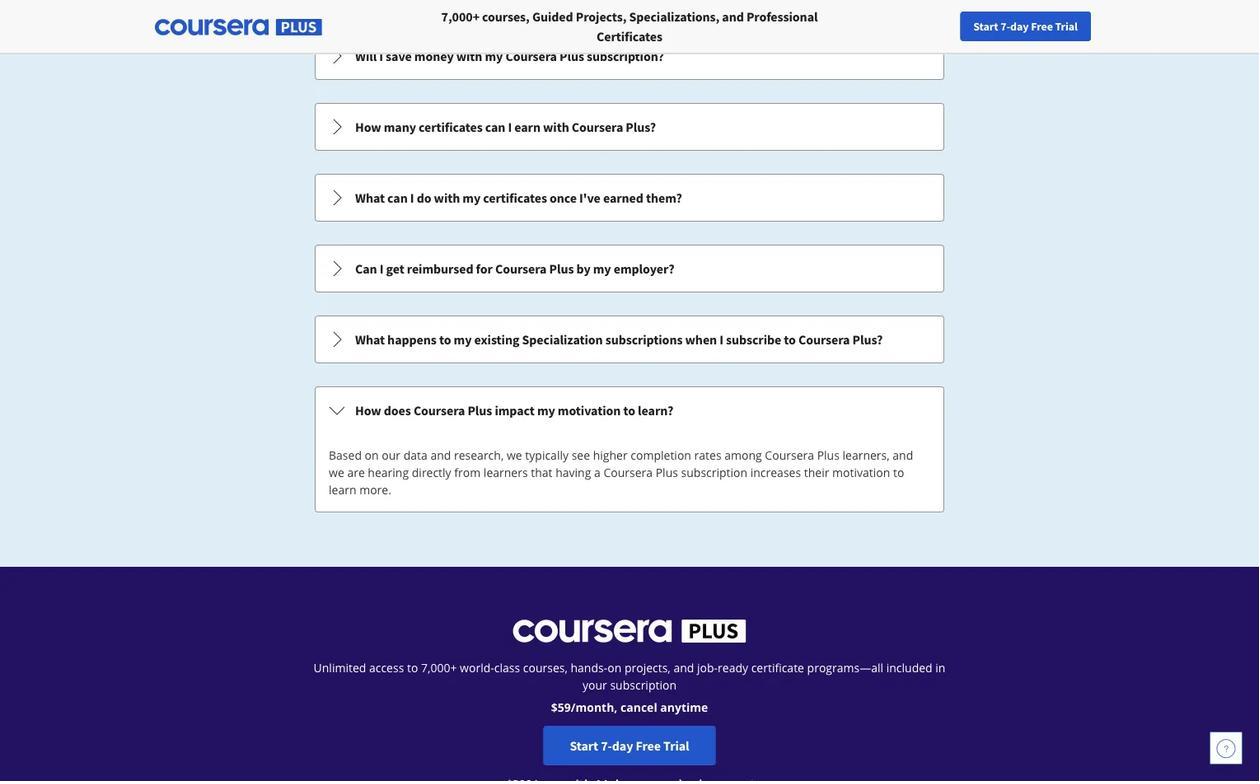 Task type: vqa. For each thing, say whether or not it's contained in the screenshot.
the bottommost 7-
yes



Task type: locate. For each thing, give the bounding box(es) containing it.
from
[[454, 465, 481, 481]]

i left do
[[410, 190, 414, 206]]

your right find
[[932, 19, 954, 34]]

coursera down guided
[[506, 48, 557, 64]]

what happens to my existing specialization subscriptions when i subscribe to coursera plus?
[[355, 331, 883, 348]]

free for leftmost start 7-day free trial button
[[636, 738, 661, 754]]

0 horizontal spatial day
[[612, 738, 633, 754]]

reimbursed
[[407, 260, 474, 277]]

coursera down higher
[[604, 465, 653, 481]]

my right by
[[593, 260, 611, 277]]

plus
[[560, 48, 584, 64], [549, 260, 574, 277], [468, 402, 492, 419], [817, 448, 840, 463], [656, 465, 678, 481]]

0 vertical spatial how
[[355, 119, 381, 135]]

on inside the based on our data and research, we typically see higher completion rates among coursera plus learners, and we are hearing directly from learners that having a coursera plus subscription increases their motivation to learn more.
[[365, 448, 379, 463]]

7- right new at the right top of the page
[[1001, 19, 1011, 34]]

1 horizontal spatial subscription
[[681, 465, 748, 481]]

subscription inside unlimited access to 7,000+ world-class courses, hands-on projects, and job-ready certificate programs—all included in your subscription
[[610, 678, 677, 693]]

trial for the top start 7-day free trial button
[[1056, 19, 1078, 34]]

coursera right earn
[[572, 119, 623, 135]]

7,000+ left world-
[[421, 660, 457, 676]]

trial down 'anytime'
[[664, 738, 690, 754]]

day left the show notifications image at right top
[[1011, 19, 1029, 34]]

1 vertical spatial free
[[636, 738, 661, 754]]

subscription down projects,
[[610, 678, 677, 693]]

many
[[384, 119, 416, 135]]

how left many
[[355, 119, 381, 135]]

1 horizontal spatial we
[[507, 448, 522, 463]]

2 what from the top
[[355, 331, 385, 348]]

cancel
[[621, 700, 658, 715]]

to inside dropdown button
[[624, 402, 636, 419]]

coursera
[[506, 48, 557, 64], [572, 119, 623, 135], [495, 260, 547, 277], [799, 331, 850, 348], [414, 402, 465, 419], [765, 448, 814, 463], [604, 465, 653, 481]]

None search field
[[227, 10, 556, 43]]

0 vertical spatial coursera plus image
[[155, 19, 322, 36]]

0 vertical spatial on
[[365, 448, 379, 463]]

0 horizontal spatial we
[[329, 465, 344, 481]]

1 horizontal spatial start
[[974, 19, 999, 34]]

0 vertical spatial courses,
[[482, 8, 530, 25]]

my right do
[[463, 190, 481, 206]]

to left learn?
[[624, 402, 636, 419]]

0 horizontal spatial start
[[570, 738, 599, 754]]

can left earn
[[485, 119, 506, 135]]

with right do
[[434, 190, 460, 206]]

1 horizontal spatial your
[[932, 19, 954, 34]]

coursera right does
[[414, 402, 465, 419]]

coursera plus image
[[155, 19, 322, 36], [513, 620, 746, 643]]

courses, inside unlimited access to 7,000+ world-class courses, hands-on projects, and job-ready certificate programs—all included in your subscription
[[523, 660, 568, 676]]

0 horizontal spatial motivation
[[558, 402, 621, 419]]

happens
[[388, 331, 437, 348]]

does
[[384, 402, 411, 419]]

0 vertical spatial free
[[1031, 19, 1053, 34]]

0 horizontal spatial plus?
[[626, 119, 656, 135]]

1 vertical spatial your
[[583, 678, 607, 693]]

0 vertical spatial plus?
[[626, 119, 656, 135]]

my for coursera
[[485, 48, 503, 64]]

0 horizontal spatial 7-
[[601, 738, 612, 754]]

show notifications image
[[1037, 21, 1057, 40]]

coursera inside dropdown button
[[799, 331, 850, 348]]

new
[[956, 19, 977, 34]]

0 horizontal spatial free
[[636, 738, 661, 754]]

0 horizontal spatial certificates
[[419, 119, 483, 135]]

start left the show notifications image at right top
[[974, 19, 999, 34]]

0 horizontal spatial coursera plus image
[[155, 19, 322, 36]]

to
[[439, 331, 451, 348], [784, 331, 796, 348], [624, 402, 636, 419], [894, 465, 905, 481], [407, 660, 418, 676]]

certificates right many
[[419, 119, 483, 135]]

to right the their
[[894, 465, 905, 481]]

1 vertical spatial courses,
[[523, 660, 568, 676]]

projects,
[[625, 660, 671, 676]]

list
[[313, 0, 946, 514]]

existing
[[474, 331, 520, 348]]

1 vertical spatial motivation
[[833, 465, 891, 481]]

0 vertical spatial start 7-day free trial
[[974, 19, 1078, 34]]

how many certificates can i earn with coursera plus?
[[355, 119, 656, 135]]

my right money
[[485, 48, 503, 64]]

day down $59 /month, cancel anytime
[[612, 738, 633, 754]]

0 horizontal spatial trial
[[664, 738, 690, 754]]

day
[[1011, 19, 1029, 34], [612, 738, 633, 754]]

job-
[[697, 660, 718, 676]]

0 horizontal spatial on
[[365, 448, 379, 463]]

learners,
[[843, 448, 890, 463]]

on
[[365, 448, 379, 463], [608, 660, 622, 676]]

money
[[414, 48, 454, 64]]

more.
[[359, 482, 391, 498]]

projects,
[[576, 8, 627, 25]]

i left earn
[[508, 119, 512, 135]]

with for coursera
[[456, 48, 483, 64]]

plus up the their
[[817, 448, 840, 463]]

7- for leftmost start 7-day free trial button
[[601, 738, 612, 754]]

what happens to my existing specialization subscriptions when i subscribe to coursera plus? button
[[316, 317, 944, 363]]

what
[[355, 190, 385, 206], [355, 331, 385, 348]]

1 vertical spatial start 7-day free trial button
[[544, 726, 716, 766]]

how
[[355, 119, 381, 135], [355, 402, 381, 419]]

1 horizontal spatial start 7-day free trial
[[974, 19, 1078, 34]]

plus left by
[[549, 260, 574, 277]]

0 vertical spatial trial
[[1056, 19, 1078, 34]]

courses, right class
[[523, 660, 568, 676]]

0 vertical spatial 7,000+
[[441, 8, 480, 25]]

coursera right subscribe
[[799, 331, 850, 348]]

plus? inside dropdown button
[[626, 119, 656, 135]]

0 horizontal spatial your
[[583, 678, 607, 693]]

certificates left once
[[483, 190, 547, 206]]

subscription down rates
[[681, 465, 748, 481]]

coursera plus image for access
[[513, 620, 746, 643]]

certificates
[[597, 28, 663, 45]]

$59 /month, cancel anytime
[[551, 700, 708, 715]]

start 7-day free trial button
[[961, 12, 1091, 41], [544, 726, 716, 766]]

0 vertical spatial what
[[355, 190, 385, 206]]

1 horizontal spatial free
[[1031, 19, 1053, 34]]

0 vertical spatial start
[[974, 19, 999, 34]]

what can i do with my certificates once i've earned them?
[[355, 190, 682, 206]]

what left do
[[355, 190, 385, 206]]

my for motivation
[[537, 402, 555, 419]]

are
[[347, 465, 365, 481]]

motivation up see
[[558, 402, 621, 419]]

we up learn
[[329, 465, 344, 481]]

i inside will i save money with my coursera plus subscription? dropdown button
[[379, 48, 383, 64]]

1 vertical spatial plus?
[[853, 331, 883, 348]]

1 vertical spatial start
[[570, 738, 599, 754]]

how for how many certificates can i earn with coursera plus?
[[355, 119, 381, 135]]

what inside dropdown button
[[355, 331, 385, 348]]

1 vertical spatial certificates
[[483, 190, 547, 206]]

0 horizontal spatial start 7-day free trial
[[570, 738, 690, 754]]

i left get in the top of the page
[[380, 260, 384, 277]]

can
[[355, 260, 377, 277]]

free for the top start 7-day free trial button
[[1031, 19, 1053, 34]]

motivation
[[558, 402, 621, 419], [833, 465, 891, 481]]

can left do
[[388, 190, 408, 206]]

your
[[932, 19, 954, 34], [583, 678, 607, 693]]

what inside dropdown button
[[355, 190, 385, 206]]

on left projects,
[[608, 660, 622, 676]]

earn
[[515, 119, 541, 135]]

your down hands-
[[583, 678, 607, 693]]

0 vertical spatial motivation
[[558, 402, 621, 419]]

1 horizontal spatial plus?
[[853, 331, 883, 348]]

start 7-day free trial
[[974, 19, 1078, 34], [570, 738, 690, 754]]

1 horizontal spatial motivation
[[833, 465, 891, 481]]

how left does
[[355, 402, 381, 419]]

programs—all
[[807, 660, 884, 676]]

7,000+
[[441, 8, 480, 25], [421, 660, 457, 676]]

what left happens
[[355, 331, 385, 348]]

0 vertical spatial subscription
[[681, 465, 748, 481]]

with
[[456, 48, 483, 64], [543, 119, 569, 135], [434, 190, 460, 206]]

1 what from the top
[[355, 190, 385, 206]]

plus down completion
[[656, 465, 678, 481]]

i inside what can i do with my certificates once i've earned them? dropdown button
[[410, 190, 414, 206]]

can
[[485, 119, 506, 135], [388, 190, 408, 206]]

them?
[[646, 190, 682, 206]]

what can i do with my certificates once i've earned them? button
[[316, 175, 944, 221]]

1 how from the top
[[355, 119, 381, 135]]

subscription inside the based on our data and research, we typically see higher completion rates among coursera plus learners, and we are hearing directly from learners that having a coursera plus subscription increases their motivation to learn more.
[[681, 465, 748, 481]]

certificates
[[419, 119, 483, 135], [483, 190, 547, 206]]

will i save money with my coursera plus subscription?
[[355, 48, 664, 64]]

and left job-
[[674, 660, 694, 676]]

1 vertical spatial start 7-day free trial
[[570, 738, 690, 754]]

plus left impact
[[468, 402, 492, 419]]

0 vertical spatial we
[[507, 448, 522, 463]]

1 vertical spatial 7-
[[601, 738, 612, 754]]

1 horizontal spatial start 7-day free trial button
[[961, 12, 1091, 41]]

professional
[[747, 8, 818, 25]]

motivation down learners,
[[833, 465, 891, 481]]

1 vertical spatial coursera plus image
[[513, 620, 746, 643]]

start down /month,
[[570, 738, 599, 754]]

and up directly at left bottom
[[431, 448, 451, 463]]

free right career
[[1031, 19, 1053, 34]]

1 vertical spatial how
[[355, 402, 381, 419]]

free
[[1031, 19, 1053, 34], [636, 738, 661, 754]]

their
[[804, 465, 830, 481]]

0 horizontal spatial subscription
[[610, 678, 677, 693]]

courses, up "will i save money with my coursera plus subscription?"
[[482, 8, 530, 25]]

7,000+ up money
[[441, 8, 480, 25]]

completion
[[631, 448, 692, 463]]

1 vertical spatial what
[[355, 331, 385, 348]]

find
[[908, 19, 929, 34]]

0 vertical spatial day
[[1011, 19, 1029, 34]]

my left existing
[[454, 331, 472, 348]]

based on our data and research, we typically see higher completion rates among coursera plus learners, and we are hearing directly from learners that having a coursera plus subscription increases their motivation to learn more.
[[329, 448, 914, 498]]

0 horizontal spatial can
[[388, 190, 408, 206]]

plus?
[[626, 119, 656, 135], [853, 331, 883, 348]]

for
[[476, 260, 493, 277]]

0 vertical spatial 7-
[[1001, 19, 1011, 34]]

subscribe
[[726, 331, 782, 348]]

1 vertical spatial trial
[[664, 738, 690, 754]]

0 vertical spatial with
[[456, 48, 483, 64]]

subscription?
[[587, 48, 664, 64]]

to inside the based on our data and research, we typically see higher completion rates among coursera plus learners, and we are hearing directly from learners that having a coursera plus subscription increases their motivation to learn more.
[[894, 465, 905, 481]]

1 vertical spatial 7,000+
[[421, 660, 457, 676]]

7-
[[1001, 19, 1011, 34], [601, 738, 612, 754]]

2 how from the top
[[355, 402, 381, 419]]

and
[[722, 8, 744, 25], [431, 448, 451, 463], [893, 448, 914, 463], [674, 660, 694, 676]]

my
[[485, 48, 503, 64], [463, 190, 481, 206], [593, 260, 611, 277], [454, 331, 472, 348], [537, 402, 555, 419]]

coursera up the increases at the bottom of page
[[765, 448, 814, 463]]

i right will
[[379, 48, 383, 64]]

coursera right the for
[[495, 260, 547, 277]]

courses,
[[482, 8, 530, 25], [523, 660, 568, 676]]

1 horizontal spatial coursera plus image
[[513, 620, 746, 643]]

to right subscribe
[[784, 331, 796, 348]]

1 vertical spatial on
[[608, 660, 622, 676]]

typically
[[525, 448, 569, 463]]

trial right career
[[1056, 19, 1078, 34]]

plus down guided
[[560, 48, 584, 64]]

courses, inside the 7,000+ courses, guided projects, specializations, and professional certificates
[[482, 8, 530, 25]]

0 vertical spatial your
[[932, 19, 954, 34]]

to right the access
[[407, 660, 418, 676]]

7- down /month,
[[601, 738, 612, 754]]

0 vertical spatial certificates
[[419, 119, 483, 135]]

we
[[507, 448, 522, 463], [329, 465, 344, 481]]

rates
[[695, 448, 722, 463]]

on left our
[[365, 448, 379, 463]]

1 horizontal spatial trial
[[1056, 19, 1078, 34]]

i right 'when'
[[720, 331, 724, 348]]

1 vertical spatial subscription
[[610, 678, 677, 693]]

we up learners at the left bottom of the page
[[507, 448, 522, 463]]

learn?
[[638, 402, 674, 419]]

2 vertical spatial with
[[434, 190, 460, 206]]

1 horizontal spatial 7-
[[1001, 19, 1011, 34]]

and left professional
[[722, 8, 744, 25]]

with right earn
[[543, 119, 569, 135]]

1 horizontal spatial on
[[608, 660, 622, 676]]

free down cancel
[[636, 738, 661, 754]]

with right money
[[456, 48, 483, 64]]

1 horizontal spatial can
[[485, 119, 506, 135]]

my right impact
[[537, 402, 555, 419]]



Task type: describe. For each thing, give the bounding box(es) containing it.
our
[[382, 448, 401, 463]]

and right learners,
[[893, 448, 914, 463]]

can i get reimbursed for coursera plus by my employer? button
[[316, 246, 944, 292]]

start 7-day free trial for the top start 7-day free trial button
[[974, 19, 1078, 34]]

once
[[550, 190, 577, 206]]

anytime
[[661, 700, 708, 715]]

how many certificates can i earn with coursera plus? button
[[316, 104, 944, 150]]

to right happens
[[439, 331, 451, 348]]

coursera plus image for courses,
[[155, 19, 322, 36]]

find your new career link
[[900, 16, 1020, 37]]

i inside how many certificates can i earn with coursera plus? dropdown button
[[508, 119, 512, 135]]

included
[[887, 660, 933, 676]]

start for the top start 7-day free trial button
[[974, 19, 999, 34]]

impact
[[495, 402, 535, 419]]

trial for leftmost start 7-day free trial button
[[664, 738, 690, 754]]

research,
[[454, 448, 504, 463]]

hearing
[[368, 465, 409, 481]]

list containing will i save money with my coursera plus subscription?
[[313, 0, 946, 514]]

that
[[531, 465, 553, 481]]

guided
[[532, 8, 573, 25]]

7- for the top start 7-day free trial button
[[1001, 19, 1011, 34]]

having
[[556, 465, 591, 481]]

on inside unlimited access to 7,000+ world-class courses, hands-on projects, and job-ready certificate programs—all included in your subscription
[[608, 660, 622, 676]]

learn
[[329, 482, 357, 498]]

how for how does coursera plus impact my motivation to learn?
[[355, 402, 381, 419]]

1 horizontal spatial day
[[1011, 19, 1029, 34]]

$59
[[551, 700, 571, 715]]

and inside the 7,000+ courses, guided projects, specializations, and professional certificates
[[722, 8, 744, 25]]

earned
[[603, 190, 644, 206]]

get
[[386, 260, 405, 277]]

to inside unlimited access to 7,000+ world-class courses, hands-on projects, and job-ready certificate programs—all included in your subscription
[[407, 660, 418, 676]]

career
[[980, 19, 1011, 34]]

a
[[594, 465, 601, 481]]

/month,
[[571, 700, 618, 715]]

1 vertical spatial can
[[388, 190, 408, 206]]

1 vertical spatial day
[[612, 738, 633, 754]]

motivation inside the based on our data and research, we typically see higher completion rates among coursera plus learners, and we are hearing directly from learners that having a coursera plus subscription increases their motivation to learn more.
[[833, 465, 891, 481]]

7,000+ inside unlimited access to 7,000+ world-class courses, hands-on projects, and job-ready certificate programs—all included in your subscription
[[421, 660, 457, 676]]

will i save money with my coursera plus subscription? button
[[316, 33, 944, 79]]

will
[[355, 48, 377, 64]]

help center image
[[1217, 739, 1236, 758]]

unlimited
[[314, 660, 366, 676]]

what for what can i do with my certificates once i've earned them?
[[355, 190, 385, 206]]

7,000+ inside the 7,000+ courses, guided projects, specializations, and professional certificates
[[441, 8, 480, 25]]

world-
[[460, 660, 494, 676]]

among
[[725, 448, 762, 463]]

unlimited access to 7,000+ world-class courses, hands-on projects, and job-ready certificate programs—all included in your subscription
[[314, 660, 946, 693]]

start for leftmost start 7-day free trial button
[[570, 738, 599, 754]]

find your new career
[[908, 19, 1011, 34]]

how does coursera plus impact my motivation to learn?
[[355, 402, 674, 419]]

1 vertical spatial we
[[329, 465, 344, 481]]

what for what happens to my existing specialization subscriptions when i subscribe to coursera plus?
[[355, 331, 385, 348]]

0 horizontal spatial start 7-day free trial button
[[544, 726, 716, 766]]

subscriptions
[[606, 331, 683, 348]]

7,000+ courses, guided projects, specializations, and professional certificates
[[441, 8, 818, 45]]

employer?
[[614, 260, 675, 277]]

motivation inside dropdown button
[[558, 402, 621, 419]]

when
[[685, 331, 717, 348]]

specializations,
[[629, 8, 720, 25]]

in
[[936, 660, 946, 676]]

ready
[[718, 660, 749, 676]]

higher
[[593, 448, 628, 463]]

0 vertical spatial start 7-day free trial button
[[961, 12, 1091, 41]]

my inside dropdown button
[[454, 331, 472, 348]]

how does coursera plus impact my motivation to learn? button
[[316, 387, 944, 434]]

start 7-day free trial for leftmost start 7-day free trial button
[[570, 738, 690, 754]]

save
[[386, 48, 412, 64]]

see
[[572, 448, 590, 463]]

increases
[[751, 465, 801, 481]]

data
[[404, 448, 428, 463]]

do
[[417, 190, 432, 206]]

certificate
[[752, 660, 804, 676]]

based
[[329, 448, 362, 463]]

i've
[[580, 190, 601, 206]]

1 horizontal spatial certificates
[[483, 190, 547, 206]]

with for certificates
[[434, 190, 460, 206]]

my for certificates
[[463, 190, 481, 206]]

hands-
[[571, 660, 608, 676]]

and inside unlimited access to 7,000+ world-class courses, hands-on projects, and job-ready certificate programs—all included in your subscription
[[674, 660, 694, 676]]

specialization
[[522, 331, 603, 348]]

access
[[369, 660, 404, 676]]

learners
[[484, 465, 528, 481]]

can i get reimbursed for coursera plus by my employer?
[[355, 260, 675, 277]]

i inside what happens to my existing specialization subscriptions when i subscribe to coursera plus? dropdown button
[[720, 331, 724, 348]]

by
[[577, 260, 591, 277]]

directly
[[412, 465, 451, 481]]

i inside can i get reimbursed for coursera plus by my employer? dropdown button
[[380, 260, 384, 277]]

plus? inside dropdown button
[[853, 331, 883, 348]]

1 vertical spatial with
[[543, 119, 569, 135]]

class
[[494, 660, 520, 676]]

your inside unlimited access to 7,000+ world-class courses, hands-on projects, and job-ready certificate programs—all included in your subscription
[[583, 678, 607, 693]]

0 vertical spatial can
[[485, 119, 506, 135]]



